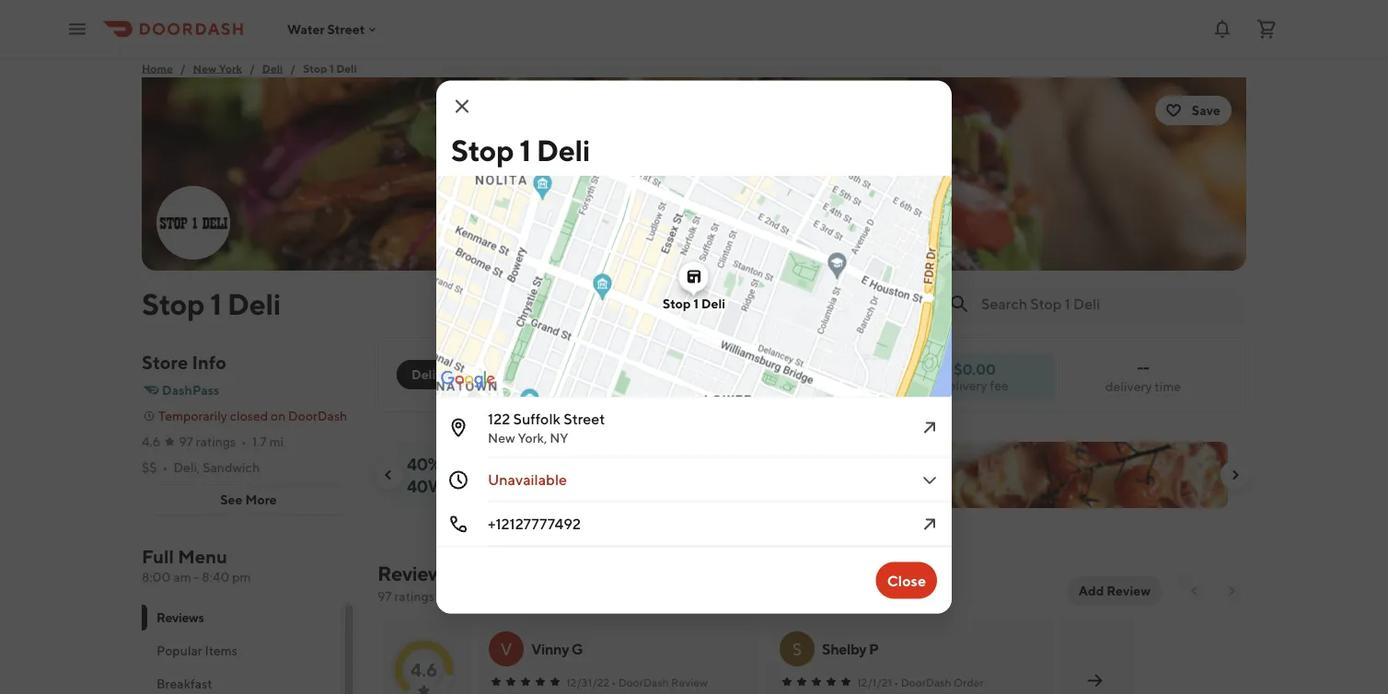 Task type: describe. For each thing, give the bounding box(es) containing it.
fee
[[991, 378, 1009, 393]]

0 vertical spatial 97
[[179, 434, 193, 449]]

12/1/21
[[858, 676, 893, 689]]

york
[[219, 62, 242, 75]]

ny
[[550, 430, 569, 445]]

street inside 122 suffolk street new york, ny
[[564, 410, 605, 427]]

delivery inside the -- delivery time
[[1106, 379, 1153, 394]]

suffolk
[[513, 410, 561, 427]]

$0.00 delivery fee
[[941, 360, 1009, 393]]

group order button
[[562, 360, 661, 390]]

home / new york / deli / stop 1 deli
[[142, 62, 357, 75]]

breakfast button
[[142, 668, 342, 694]]

breakfast
[[157, 677, 212, 692]]

shelby p
[[823, 641, 879, 658]]

p
[[870, 641, 879, 658]]

popular
[[157, 643, 202, 659]]

previous image
[[1188, 584, 1203, 599]]

shelby
[[823, 641, 867, 658]]

click item image for +12127777492
[[919, 514, 941, 536]]

temporarily closed on doordash
[[158, 408, 347, 424]]

delivery
[[412, 367, 462, 382]]

reviews for reviews 97 ratings • 3 public reviews
[[378, 562, 452, 586]]

pm
[[232, 570, 251, 585]]

0 vertical spatial 4.6
[[142, 434, 161, 449]]

first
[[467, 454, 496, 474]]

public
[[455, 589, 492, 604]]

stop 1 deli dialog
[[307, 0, 1014, 614]]

review inside button
[[1107, 584, 1151, 599]]

deli link
[[262, 59, 283, 77]]

ratings inside reviews 97 ratings • 3 public reviews
[[395, 589, 435, 604]]

3
[[445, 589, 453, 604]]

click item image for unavailable
[[919, 469, 941, 491]]

0 horizontal spatial ratings
[[196, 434, 236, 449]]

97 inside reviews 97 ratings • 3 public reviews
[[378, 589, 392, 604]]

add
[[1079, 584, 1105, 599]]

full menu 8:00 am - 8:40 pm
[[142, 546, 251, 585]]

+12127777492
[[488, 515, 581, 532]]

• right 12/1/21
[[895, 676, 899, 689]]

home
[[142, 62, 173, 75]]

• doordash order
[[895, 676, 984, 689]]

g
[[572, 641, 583, 658]]

see more
[[220, 492, 277, 508]]

store info
[[142, 352, 227, 373]]

Pickup radio
[[465, 360, 548, 390]]

closed
[[230, 408, 268, 424]]

97 ratings •
[[179, 434, 247, 449]]

2 off from the left
[[631, 454, 651, 474]]

new inside 122 suffolk street new york, ny
[[488, 430, 515, 445]]

2 / from the left
[[250, 62, 255, 75]]

subtotals
[[582, 476, 649, 496]]

$10
[[601, 454, 628, 474]]

save
[[1193, 103, 1221, 118]]

with
[[654, 454, 686, 474]]

home link
[[142, 59, 173, 77]]

sandwich
[[203, 460, 260, 475]]

orders
[[511, 454, 558, 474]]

reviews for reviews
[[157, 610, 204, 625]]

york,
[[518, 430, 547, 445]]

• inside reviews 97 ratings • 3 public reviews
[[437, 589, 443, 604]]

0 horizontal spatial doordash
[[288, 408, 347, 424]]

1 vertical spatial 4.6
[[411, 659, 438, 681]]

- inside full menu 8:00 am - 8:40 pm
[[194, 570, 199, 585]]

time
[[1155, 379, 1182, 394]]

temporarily
[[158, 408, 227, 424]]

next button of carousel image
[[1229, 468, 1243, 483]]

menu
[[178, 546, 228, 568]]

8:00
[[142, 570, 171, 585]]

reviews 97 ratings • 3 public reviews
[[378, 562, 538, 604]]

items
[[205, 643, 238, 659]]

on inside the "40% off first 2 orders up to $10 off with 40welcome, valid on subtotals $15"
[[560, 476, 579, 496]]

next image
[[1225, 584, 1240, 599]]

$$
[[142, 460, 157, 475]]

mi
[[270, 434, 284, 449]]

more
[[245, 492, 277, 508]]

new york link
[[193, 59, 242, 77]]

122
[[488, 410, 511, 427]]

122 suffolk street new york, ny
[[488, 410, 605, 445]]

close button
[[877, 562, 938, 599]]

40welcome,
[[407, 476, 520, 496]]

see
[[220, 492, 243, 508]]

• right $$
[[163, 460, 168, 475]]



Task type: vqa. For each thing, say whether or not it's contained in the screenshot.
$10
yes



Task type: locate. For each thing, give the bounding box(es) containing it.
info
[[192, 352, 227, 373]]

1 vertical spatial street
[[564, 410, 605, 427]]

0 vertical spatial on
[[271, 408, 286, 424]]

new
[[193, 62, 217, 75], [488, 430, 515, 445]]

vinny g
[[531, 641, 583, 658]]

notification bell image
[[1212, 18, 1234, 40]]

3 / from the left
[[290, 62, 296, 75]]

0 horizontal spatial street
[[327, 21, 365, 37]]

0 vertical spatial street
[[327, 21, 365, 37]]

1 horizontal spatial reviews
[[378, 562, 452, 586]]

/ left deli link
[[250, 62, 255, 75]]

0 horizontal spatial new
[[193, 62, 217, 75]]

save button
[[1156, 96, 1232, 125]]

1.7
[[252, 434, 267, 449]]

1 horizontal spatial ratings
[[395, 589, 435, 604]]

0 vertical spatial ratings
[[196, 434, 236, 449]]

/ right the home
[[180, 62, 186, 75]]

1 horizontal spatial 4.6
[[411, 659, 438, 681]]

$0.00
[[955, 360, 996, 378]]

reviews
[[494, 589, 538, 604]]

1 horizontal spatial order
[[954, 676, 984, 689]]

off
[[444, 454, 465, 474], [631, 454, 651, 474]]

0 vertical spatial reviews
[[378, 562, 452, 586]]

0 horizontal spatial review
[[671, 676, 708, 689]]

s
[[793, 639, 803, 659]]

stop 1 deli image
[[142, 77, 1247, 271], [158, 188, 228, 258]]

on down up
[[560, 476, 579, 496]]

0 horizontal spatial 97
[[179, 434, 193, 449]]

4.6 up $$
[[142, 434, 161, 449]]

am
[[173, 570, 191, 585]]

order inside button
[[614, 367, 650, 382]]

0 horizontal spatial /
[[180, 62, 186, 75]]

order methods option group
[[397, 360, 548, 390]]

doordash right 12/31/22
[[619, 676, 669, 689]]

doordash right closed
[[288, 408, 347, 424]]

water street button
[[287, 21, 380, 37]]

97 down reviews link at the bottom of page
[[378, 589, 392, 604]]

/ right deli link
[[290, 62, 296, 75]]

vinny
[[531, 641, 569, 658]]

1 vertical spatial reviews
[[157, 610, 204, 625]]

reviews up popular
[[157, 610, 204, 625]]

Delivery radio
[[397, 360, 476, 390]]

2 vertical spatial click item image
[[919, 514, 941, 536]]

1 vertical spatial click item image
[[919, 469, 941, 491]]

1 vertical spatial 97
[[378, 589, 392, 604]]

• right 12/31/22
[[612, 676, 616, 689]]

1 horizontal spatial 97
[[378, 589, 392, 604]]

0 vertical spatial review
[[1107, 584, 1151, 599]]

street up "ny" at the left bottom
[[564, 410, 605, 427]]

click item image
[[919, 417, 941, 439], [919, 469, 941, 491], [919, 514, 941, 536]]

1 vertical spatial new
[[488, 430, 515, 445]]

8:40
[[202, 570, 230, 585]]

delivery inside '$0.00 delivery fee'
[[941, 378, 988, 393]]

new left york
[[193, 62, 217, 75]]

v
[[501, 639, 513, 659]]

stop
[[303, 62, 327, 75], [451, 133, 514, 168], [142, 286, 205, 321], [663, 296, 691, 311], [663, 296, 691, 311]]

deli,
[[174, 460, 200, 475]]

4.6
[[142, 434, 161, 449], [411, 659, 438, 681]]

-- delivery time
[[1106, 359, 1182, 394]]

1 horizontal spatial /
[[250, 62, 255, 75]]

order
[[614, 367, 650, 382], [954, 676, 984, 689]]

1 vertical spatial ratings
[[395, 589, 435, 604]]

12/31/22
[[566, 676, 610, 689]]

-
[[1138, 359, 1144, 376], [1144, 359, 1150, 376], [194, 570, 199, 585]]

delivery left fee
[[941, 378, 988, 393]]

to
[[583, 454, 598, 474]]

3 click item image from the top
[[919, 514, 941, 536]]

0 horizontal spatial on
[[271, 408, 286, 424]]

store
[[142, 352, 188, 373]]

97 up deli,
[[179, 434, 193, 449]]

1 horizontal spatial street
[[564, 410, 605, 427]]

1 horizontal spatial off
[[631, 454, 651, 474]]

/
[[180, 62, 186, 75], [250, 62, 255, 75], [290, 62, 296, 75]]

0 horizontal spatial delivery
[[941, 378, 988, 393]]

water
[[287, 21, 325, 37]]

ratings up $$ • deli, sandwich
[[196, 434, 236, 449]]

40% off first 2 orders up to $10 off with 40welcome, valid on subtotals $15
[[407, 454, 686, 496]]

deli
[[262, 62, 283, 75], [336, 62, 357, 75], [537, 133, 591, 168], [227, 286, 281, 321], [702, 296, 726, 311], [702, 296, 726, 311]]

ratings
[[196, 434, 236, 449], [395, 589, 435, 604]]

off right $10
[[631, 454, 651, 474]]

1.7 mi
[[252, 434, 284, 449]]

valid
[[522, 476, 557, 496]]

2 horizontal spatial doordash
[[901, 676, 952, 689]]

1 horizontal spatial doordash
[[619, 676, 669, 689]]

Item Search search field
[[982, 294, 1232, 314]]

add review
[[1079, 584, 1151, 599]]

reviews inside reviews 97 ratings • 3 public reviews
[[378, 562, 452, 586]]

add review button
[[1068, 577, 1162, 606]]

new down 122
[[488, 430, 515, 445]]

2 horizontal spatial /
[[290, 62, 296, 75]]

•
[[241, 434, 247, 449], [163, 460, 168, 475], [437, 589, 443, 604], [612, 676, 616, 689], [895, 676, 899, 689]]

doordash
[[288, 408, 347, 424], [619, 676, 669, 689], [901, 676, 952, 689]]

1 horizontal spatial new
[[488, 430, 515, 445]]

on up mi at the left bottom of page
[[271, 408, 286, 424]]

water street
[[287, 21, 365, 37]]

reviews link
[[378, 562, 452, 586]]

1 vertical spatial review
[[671, 676, 708, 689]]

1 horizontal spatial delivery
[[1106, 379, 1153, 394]]

40%
[[407, 454, 441, 474]]

0 vertical spatial order
[[614, 367, 650, 382]]

up
[[561, 454, 580, 474]]

2
[[499, 454, 508, 474]]

0 horizontal spatial reviews
[[157, 610, 204, 625]]

street right water
[[327, 21, 365, 37]]

review
[[1107, 584, 1151, 599], [671, 676, 708, 689]]

open menu image
[[66, 18, 88, 40]]

4.6 left the v
[[411, 659, 438, 681]]

powered by google image
[[441, 371, 496, 389]]

1 vertical spatial on
[[560, 476, 579, 496]]

ratings down reviews link at the bottom of page
[[395, 589, 435, 604]]

0 items, open order cart image
[[1256, 18, 1278, 40]]

• doordash review
[[612, 676, 708, 689]]

1 vertical spatial order
[[954, 676, 984, 689]]

0 vertical spatial new
[[193, 62, 217, 75]]

97
[[179, 434, 193, 449], [378, 589, 392, 604]]

popular items button
[[142, 635, 342, 668]]

1 horizontal spatial review
[[1107, 584, 1151, 599]]

1 horizontal spatial on
[[560, 476, 579, 496]]

close
[[888, 572, 927, 589]]

group order
[[573, 367, 650, 382]]

0 horizontal spatial order
[[614, 367, 650, 382]]

1 / from the left
[[180, 62, 186, 75]]

doordash for s
[[901, 676, 952, 689]]

$$ • deli, sandwich
[[142, 460, 260, 475]]

map region
[[307, 0, 1014, 437]]

1 click item image from the top
[[919, 417, 941, 439]]

delivery left the time
[[1106, 379, 1153, 394]]

unavailable
[[488, 471, 567, 488]]

street
[[327, 21, 365, 37], [564, 410, 605, 427]]

$15
[[652, 476, 677, 496]]

see more button
[[143, 485, 355, 515]]

0 horizontal spatial 4.6
[[142, 434, 161, 449]]

delivery
[[941, 378, 988, 393], [1106, 379, 1153, 394]]

1
[[330, 62, 334, 75], [520, 133, 531, 168], [210, 286, 222, 321], [694, 296, 699, 311], [694, 296, 699, 311]]

off up '40welcome,'
[[444, 454, 465, 474]]

doordash right 12/1/21
[[901, 676, 952, 689]]

0 horizontal spatial off
[[444, 454, 465, 474]]

group
[[573, 367, 612, 382]]

stop 1 deli
[[451, 133, 591, 168], [142, 286, 281, 321], [663, 296, 726, 311], [663, 296, 726, 311]]

pickup
[[491, 367, 533, 382]]

popular items
[[157, 643, 238, 659]]

• left 3
[[437, 589, 443, 604]]

0 vertical spatial click item image
[[919, 417, 941, 439]]

reviews up 3
[[378, 562, 452, 586]]

2 click item image from the top
[[919, 469, 941, 491]]

dashpass
[[162, 383, 220, 398]]

previous button of carousel image
[[381, 468, 396, 483]]

full
[[142, 546, 174, 568]]

close stop 1 deli image
[[451, 95, 473, 117]]

• left 1.7
[[241, 434, 247, 449]]

1 off from the left
[[444, 454, 465, 474]]

on
[[271, 408, 286, 424], [560, 476, 579, 496]]

doordash for v
[[619, 676, 669, 689]]



